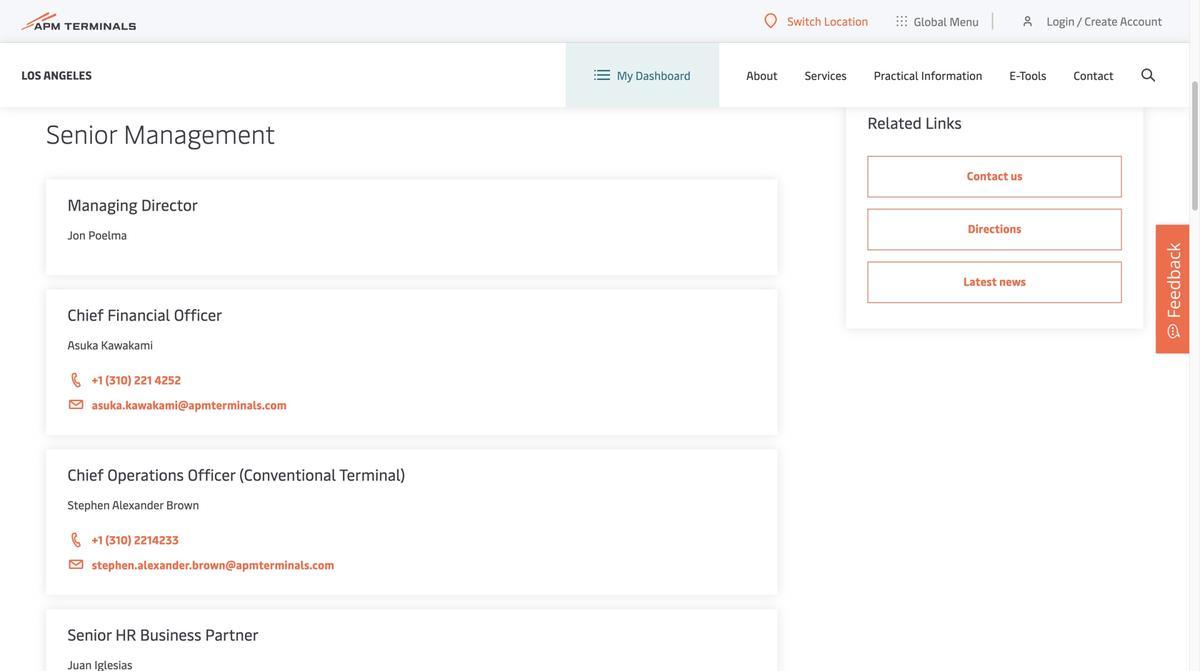 Task type: locate. For each thing, give the bounding box(es) containing it.
chief for chief financial officer
[[68, 304, 104, 325]]

+1 down the asuka kawakami
[[92, 372, 103, 388]]

practical
[[874, 67, 918, 83]]

officer for operations
[[188, 464, 235, 485]]

chief financial officer
[[68, 304, 222, 325]]

poelma
[[88, 227, 127, 243]]

1 vertical spatial +1
[[92, 532, 103, 548]]

services button
[[805, 43, 847, 107]]

0 vertical spatial officer
[[174, 304, 222, 325]]

officer
[[174, 304, 222, 325], [188, 464, 235, 485]]

login
[[1047, 13, 1075, 29]]

feedback
[[1162, 243, 1185, 319]]

director
[[141, 194, 198, 215]]

officer right financial
[[174, 304, 222, 325]]

contact down login / create account link
[[1074, 67, 1114, 83]]

2 (310) from the top
[[105, 532, 132, 548]]

asuka
[[68, 337, 98, 353]]

related
[[868, 112, 922, 133]]

switch
[[787, 13, 821, 29]]

0 vertical spatial +1
[[92, 372, 103, 388]]

global menu
[[914, 13, 979, 29]]

feedback button
[[1156, 225, 1192, 354]]

(310) left 2214233
[[105, 532, 132, 548]]

contact left "us" at the top right of the page
[[967, 168, 1008, 183]]

chief
[[68, 304, 104, 325], [68, 464, 104, 485]]

0 vertical spatial chief
[[68, 304, 104, 325]]

contact
[[1074, 67, 1114, 83], [967, 168, 1008, 183]]

los
[[21, 67, 41, 83]]

0 vertical spatial (310)
[[105, 372, 132, 388]]

(310)
[[105, 372, 132, 388], [105, 532, 132, 548]]

/
[[1077, 13, 1082, 29]]

stephen.alexander.brown@apmterminals.com link
[[68, 556, 756, 574]]

2214233
[[134, 532, 179, 548]]

my dashboard button
[[594, 43, 691, 107]]

+1 for financial
[[92, 372, 103, 388]]

stephen
[[68, 497, 110, 513]]

1 chief from the top
[[68, 304, 104, 325]]

0 vertical spatial contact
[[1074, 67, 1114, 83]]

+1
[[92, 372, 103, 388], [92, 532, 103, 548]]

1 vertical spatial chief
[[68, 464, 104, 485]]

senior for senior hr business partner
[[68, 624, 112, 645]]

0 horizontal spatial contact
[[967, 168, 1008, 183]]

2 chief from the top
[[68, 464, 104, 485]]

2 +1 from the top
[[92, 532, 103, 548]]

1 vertical spatial (310)
[[105, 532, 132, 548]]

1 vertical spatial contact
[[967, 168, 1008, 183]]

financial
[[107, 304, 170, 325]]

4252
[[154, 372, 181, 388]]

(310) for operations
[[105, 532, 132, 548]]

alexander
[[112, 497, 163, 513]]

latest news
[[963, 274, 1026, 289]]

1 vertical spatial senior
[[68, 624, 112, 645]]

1 +1 from the top
[[92, 372, 103, 388]]

1 (310) from the top
[[105, 372, 132, 388]]

tools
[[1020, 67, 1047, 83]]

senior
[[46, 116, 117, 150], [68, 624, 112, 645]]

senior down "angeles"
[[46, 116, 117, 150]]

(310) left 221 at the left bottom
[[105, 372, 132, 388]]

hr
[[115, 624, 136, 645]]

managing director
[[68, 194, 198, 215]]

related links contact us
[[868, 112, 1023, 183]]

e-
[[1010, 67, 1020, 83]]

chief up stephen
[[68, 464, 104, 485]]

0 vertical spatial senior
[[46, 116, 117, 150]]

contact inside related links contact us
[[967, 168, 1008, 183]]

(310) for financial
[[105, 372, 132, 388]]

about button
[[746, 43, 778, 107]]

kawakami
[[101, 337, 153, 353]]

senior left "hr"
[[68, 624, 112, 645]]

practical information button
[[874, 43, 982, 107]]

latest news link
[[868, 262, 1122, 303]]

los angeles
[[21, 67, 92, 83]]

global
[[914, 13, 947, 29]]

switch location
[[787, 13, 868, 29]]

login / create account
[[1047, 13, 1162, 29]]

(conventional
[[239, 464, 336, 485]]

news
[[999, 274, 1026, 289]]

switch location button
[[765, 13, 868, 29]]

senior management
[[46, 116, 275, 150]]

officer up brown
[[188, 464, 235, 485]]

chief up asuka on the left bottom of page
[[68, 304, 104, 325]]

+1 down stephen
[[92, 532, 103, 548]]

+1 (310) 2214233 link
[[68, 531, 756, 550]]

1 vertical spatial officer
[[188, 464, 235, 485]]



Task type: vqa. For each thing, say whether or not it's contained in the screenshot.
or within The services mentioned below may also be offered with bonded storage. These are secured areas where dutiable goods may be stored, manipulated, or undergo manufacturing operations without payment of duty.
no



Task type: describe. For each thing, give the bounding box(es) containing it.
+1 (310) 221 4252
[[92, 372, 181, 388]]

my dashboard
[[617, 67, 691, 83]]

our
[[46, 16, 110, 73]]

us
[[1011, 168, 1023, 183]]

senior hr business partner
[[68, 624, 259, 645]]

chief operations officer (conventional terminal)
[[68, 464, 405, 485]]

asuka.kawakami@apmterminals.com link
[[68, 396, 756, 414]]

asuka kawakami
[[68, 337, 153, 353]]

terminal)
[[339, 464, 405, 485]]

contact us link
[[868, 156, 1122, 198]]

e-tools button
[[1010, 43, 1047, 107]]

directions link
[[868, 209, 1122, 250]]

menu
[[950, 13, 979, 29]]

+1 (310) 2214233
[[92, 532, 179, 548]]

contact button
[[1074, 43, 1114, 107]]

information
[[921, 67, 982, 83]]

jon poelma
[[68, 227, 127, 243]]

latest
[[963, 274, 997, 289]]

about
[[746, 67, 778, 83]]

angeles
[[43, 67, 92, 83]]

jon
[[68, 227, 86, 243]]

dashboard
[[636, 67, 691, 83]]

asuka.kawakami@apmterminals.com
[[92, 397, 287, 413]]

+1 (310) 221 4252 link
[[68, 371, 756, 390]]

stephen.alexander.brown@apmterminals.com
[[92, 557, 334, 573]]

management
[[124, 116, 275, 150]]

operations
[[107, 464, 184, 485]]

create
[[1085, 13, 1118, 29]]

account
[[1120, 13, 1162, 29]]

los angeles link
[[21, 66, 92, 84]]

chief for chief operations officer (conventional terminal)
[[68, 464, 104, 485]]

practical information
[[874, 67, 982, 83]]

business
[[140, 624, 201, 645]]

senior for senior management
[[46, 116, 117, 150]]

brown
[[166, 497, 199, 513]]

221
[[134, 372, 152, 388]]

partner
[[205, 624, 259, 645]]

location
[[824, 13, 868, 29]]

links
[[926, 112, 962, 133]]

my
[[617, 67, 633, 83]]

team
[[119, 16, 218, 73]]

officer for financial
[[174, 304, 222, 325]]

e-tools
[[1010, 67, 1047, 83]]

global menu button
[[883, 0, 993, 43]]

directions
[[968, 221, 1022, 236]]

stephen alexander brown
[[68, 497, 199, 513]]

our team
[[46, 16, 218, 73]]

login / create account link
[[1020, 0, 1162, 42]]

+1 for operations
[[92, 532, 103, 548]]

services
[[805, 67, 847, 83]]

managing
[[68, 194, 137, 215]]

1 horizontal spatial contact
[[1074, 67, 1114, 83]]



